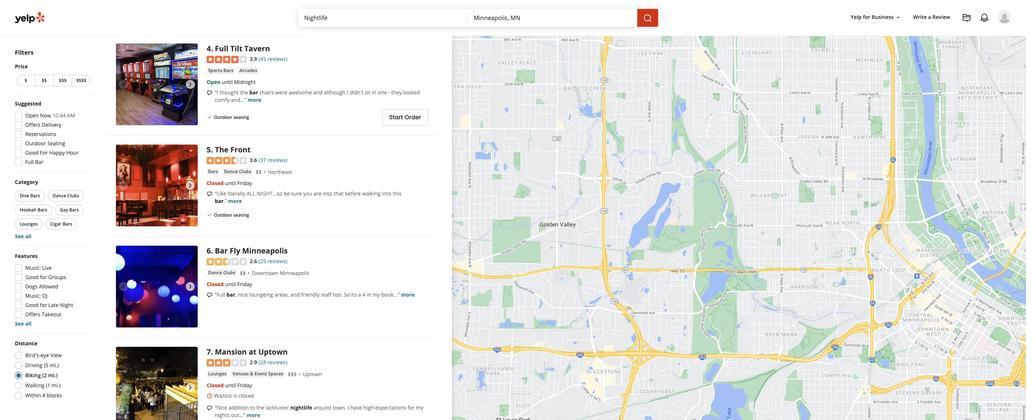Task type: locate. For each thing, give the bounding box(es) containing it.
0 vertical spatial 4
[[207, 44, 211, 54]]

2 16 speech v2 image from the top
[[207, 191, 213, 197]]

now
[[40, 112, 51, 119]]

dance clubs link down "3.6 star rating" 'image'
[[223, 168, 253, 175]]

2 music: from the top
[[25, 292, 41, 299]]

1 horizontal spatial uptown
[[303, 371, 322, 378]]

friday for front
[[237, 180, 252, 187]]

0 vertical spatial previous image
[[119, 80, 128, 89]]

previous image
[[119, 80, 128, 89], [119, 181, 128, 190], [119, 383, 128, 392]]

i left have
[[348, 404, 349, 411]]

previous image for 5
[[119, 181, 128, 190]]

1 see all from the top
[[15, 233, 32, 240]]

0 horizontal spatial clubs
[[67, 193, 79, 199]]

2 vertical spatial outdoor
[[214, 212, 232, 218]]

lounges button
[[15, 219, 43, 230], [207, 370, 228, 378]]

and right 'areas,' in the left of the page
[[291, 291, 300, 298]]

next image left 'waitlist'
[[186, 383, 195, 392]]

1 vertical spatial $$
[[256, 168, 262, 175]]

$$ down the (37
[[256, 168, 262, 175]]

in right its
[[367, 291, 371, 298]]

looked
[[403, 89, 420, 96]]

0 horizontal spatial the
[[240, 89, 248, 96]]

7 . mansion at uptown
[[207, 347, 288, 357]]

a right its
[[358, 291, 361, 298]]

$$ for 5 . the front
[[256, 168, 262, 175]]

good for groups
[[25, 274, 66, 281]]

and inside chairs were awesome and although i didn't sit in one - they looked comfy and..."
[[313, 89, 323, 96]]

1 previous image from the top
[[119, 80, 128, 89]]

dance down "3.6 star rating" 'image'
[[224, 168, 238, 175]]

see all button for features
[[15, 320, 32, 327]]

closed until friday
[[207, 180, 252, 187], [207, 281, 252, 288], [207, 382, 252, 389]]

$$ left $$$ button
[[42, 77, 47, 84]]

2 vertical spatial dance clubs
[[208, 270, 235, 276]]

4 up 3.9 star rating image
[[207, 44, 211, 54]]

for
[[863, 14, 871, 21], [40, 274, 47, 281], [40, 302, 47, 309], [408, 404, 415, 411]]

0 horizontal spatial lounges
[[20, 221, 38, 227]]

1 horizontal spatial full
[[215, 44, 229, 54]]

0 vertical spatial good
[[25, 149, 39, 156]]

delivery
[[42, 121, 61, 128]]

i left didn't
[[347, 89, 348, 96]]

waitlist is closed
[[214, 392, 254, 399]]

4 slideshow element from the top
[[116, 347, 198, 420]]

good for good for happy hour
[[25, 149, 39, 156]]

. up 3.9 star rating image
[[211, 44, 213, 54]]

3 closed until friday from the top
[[207, 382, 252, 389]]

1 vertical spatial bar
[[215, 197, 224, 204]]

0 vertical spatial a
[[929, 14, 932, 21]]

clubs
[[239, 168, 251, 175], [67, 193, 79, 199], [223, 270, 235, 276]]

0 vertical spatial i
[[347, 89, 348, 96]]

bars for gay bars
[[69, 207, 79, 213]]

good up full bar
[[25, 149, 39, 156]]

northeast
[[268, 168, 292, 175]]

0 vertical spatial outdoor
[[214, 114, 232, 121]]

1 reviews) from the top
[[268, 56, 288, 63]]

1 horizontal spatial clubs
[[223, 270, 235, 276]]

1 vertical spatial group
[[13, 178, 92, 240]]

arcades button
[[238, 67, 259, 74]]

16 speech v2 image
[[207, 90, 213, 96], [207, 191, 213, 197]]

all for features
[[25, 320, 32, 327]]

0 vertical spatial seating
[[234, 114, 249, 121]]

bars for hookah bars
[[38, 207, 47, 213]]

1 music: from the top
[[25, 264, 41, 271]]

0 horizontal spatial open
[[25, 112, 39, 119]]

1 see from the top
[[15, 233, 24, 240]]

open for open until midnight
[[207, 78, 221, 86]]

next image for 5 . the front
[[186, 181, 195, 190]]

3 slideshow element from the top
[[116, 246, 198, 328]]

uptown up (28 reviews) link
[[258, 347, 288, 357]]

16 speech v2 image left "like
[[207, 191, 213, 197]]

3 good from the top
[[25, 302, 39, 309]]

bar
[[249, 89, 258, 96], [215, 197, 224, 204], [227, 291, 235, 298]]

closed down lounges link
[[207, 382, 224, 389]]

2 slideshow element from the top
[[116, 145, 198, 227]]

2 vertical spatial friday
[[237, 382, 252, 389]]

2 vertical spatial group
[[13, 252, 92, 328]]

2 horizontal spatial clubs
[[239, 168, 251, 175]]

were
[[275, 89, 287, 96]]

. left the
[[211, 145, 213, 155]]

for right the expectations
[[408, 404, 415, 411]]

seating down the literally
[[234, 212, 249, 218]]

2 previous image from the top
[[119, 181, 128, 190]]

1 vertical spatial all
[[25, 320, 32, 327]]

1 vertical spatial 16 speech v2 image
[[207, 191, 213, 197]]

2 offers from the top
[[25, 311, 40, 318]]

friday for at
[[237, 382, 252, 389]]

dance clubs for bottom dance clubs link
[[208, 270, 235, 276]]

dance clubs button down 2.6 star rating image
[[207, 269, 237, 277]]

2 next image from the top
[[186, 282, 195, 291]]

1 next image from the top
[[186, 80, 195, 89]]

. up 2.6 star rating image
[[211, 246, 213, 256]]

2 horizontal spatial bar
[[249, 89, 258, 96]]

. for 5
[[211, 145, 213, 155]]

0 horizontal spatial lounges button
[[15, 219, 43, 230]]

0 horizontal spatial $$
[[42, 77, 47, 84]]

0 vertical spatial bar
[[35, 158, 44, 165]]

1 horizontal spatial a
[[929, 14, 932, 21]]

1 vertical spatial dance clubs link
[[207, 269, 237, 277]]

0 vertical spatial open
[[207, 78, 221, 86]]

1 vertical spatial my
[[416, 404, 424, 411]]

good for good for groups
[[25, 274, 39, 281]]

dance clubs button down "3.6 star rating" 'image'
[[223, 168, 253, 175]]

16 speech v2 image left "full at the bottom of page
[[207, 292, 213, 298]]

2 see all from the top
[[15, 320, 32, 327]]

the up and..."
[[240, 89, 248, 96]]

see all for category
[[15, 233, 32, 240]]

reviews) up downtown minneapolis
[[268, 258, 288, 265]]

$$$ left $$$$
[[59, 77, 67, 84]]

bar down "like
[[215, 197, 224, 204]]

(5
[[44, 362, 48, 369]]

more down to
[[247, 412, 260, 419]]

3 . from the top
[[211, 246, 213, 256]]

mi.) right (2
[[48, 372, 58, 379]]

next image
[[186, 80, 195, 89], [186, 383, 195, 392]]

0 horizontal spatial full
[[25, 158, 34, 165]]

my inside "around town. i have high expectations for my nights out...""
[[416, 404, 424, 411]]

all up features
[[25, 233, 32, 240]]

hookah
[[20, 207, 36, 213]]

4 . from the top
[[211, 347, 213, 357]]

outdoor down ."
[[214, 212, 232, 218]]

2 horizontal spatial dance
[[224, 168, 238, 175]]

slideshow element for 4
[[116, 44, 198, 125]]

in right sit
[[372, 89, 377, 96]]

nights
[[215, 412, 230, 419]]

(28
[[259, 359, 266, 366]]

see up features
[[15, 233, 24, 240]]

biking
[[25, 372, 41, 379]]

minneapolis up (25
[[242, 246, 288, 256]]

2 see all button from the top
[[15, 320, 32, 327]]

see all up distance
[[15, 320, 32, 327]]

2 friday from the top
[[237, 281, 252, 288]]

dance for topmost dance clubs link
[[224, 168, 238, 175]]

walking
[[25, 382, 44, 389]]

option group
[[13, 340, 92, 402]]

1 horizontal spatial into
[[382, 190, 392, 197]]

16 speech v2 image for "nice
[[207, 405, 213, 411]]

1 vertical spatial lounges button
[[207, 370, 228, 378]]

next image left "full at the bottom of page
[[186, 282, 195, 291]]

music: for music: dj
[[25, 292, 41, 299]]

1 16 speech v2 image from the top
[[207, 90, 213, 96]]

see for category
[[15, 233, 24, 240]]

until up the literally
[[225, 180, 236, 187]]

the right to
[[256, 404, 264, 411]]

this
[[393, 190, 402, 197]]

0 vertical spatial see all
[[15, 233, 32, 240]]

0 vertical spatial dance clubs
[[224, 168, 251, 175]]

more link for the front
[[228, 197, 242, 204]]

1 vertical spatial see
[[15, 320, 24, 327]]

arcades
[[239, 67, 257, 74]]

see all button up distance
[[15, 320, 32, 327]]

previous image for 4
[[119, 80, 128, 89]]

dance clubs button for bottom dance clubs link
[[207, 269, 237, 277]]

0 vertical spatial closed until friday
[[207, 180, 252, 187]]

option group containing distance
[[13, 340, 92, 402]]

outdoor seating
[[214, 114, 249, 121], [214, 212, 249, 218]]

0 horizontal spatial 4
[[42, 392, 45, 399]]

3 previous image from the top
[[119, 383, 128, 392]]

offers up reservations
[[25, 121, 40, 128]]

search image
[[643, 14, 652, 23]]

a inside the write a review link
[[929, 14, 932, 21]]

until up thought
[[222, 78, 233, 86]]

full tilt tavern link
[[215, 44, 270, 54]]

next image for 4 . full tilt tavern
[[186, 80, 195, 89]]

more link down chairs
[[248, 96, 261, 103]]

mansion at uptown image
[[116, 347, 198, 420]]

more right book..."
[[401, 291, 415, 298]]

2 vertical spatial bar
[[227, 291, 235, 298]]

"i thought the bar
[[215, 89, 258, 96]]

friday up all
[[237, 180, 252, 187]]

3 friday from the top
[[237, 382, 252, 389]]

within 4 blocks
[[25, 392, 62, 399]]

closed until friday up the literally
[[207, 180, 252, 187]]

full tilt tavern image
[[116, 44, 198, 125]]

my right the expectations
[[416, 404, 424, 411]]

open for open now 10:44 am
[[25, 112, 39, 119]]

4 reviews) from the top
[[268, 359, 288, 366]]

reviews) for 4 . full tilt tavern
[[268, 56, 288, 63]]

minneapolis down (25 reviews)
[[280, 270, 309, 277]]

0 vertical spatial 16 speech v2 image
[[207, 90, 213, 96]]

1 horizontal spatial the
[[256, 404, 264, 411]]

all for category
[[25, 233, 32, 240]]

bar fly minneapolis image
[[116, 246, 198, 328]]

2 into from the left
[[382, 190, 392, 197]]

2.6 star rating image
[[207, 258, 247, 265]]

0 horizontal spatial bar
[[215, 197, 224, 204]]

outdoor seating down ."
[[214, 212, 249, 218]]

1 horizontal spatial lounges button
[[207, 370, 228, 378]]

1 outdoor seating from the top
[[214, 114, 249, 121]]

bar inside '"like literally all night...so be sure you are into that before walking into this bar ." more'
[[215, 197, 224, 204]]

0 vertical spatial 16 checkmark v2 image
[[207, 114, 213, 120]]

hookah bars button
[[15, 204, 52, 216]]

groups
[[48, 274, 66, 281]]

in inside chairs were awesome and although i didn't sit in one - they looked comfy and..."
[[372, 89, 377, 96]]

1 vertical spatial open
[[25, 112, 39, 119]]

0 vertical spatial next image
[[186, 181, 195, 190]]

book..."
[[382, 291, 400, 298]]

1 vertical spatial closed until friday
[[207, 281, 252, 288]]

dance clubs down 2.6 star rating image
[[208, 270, 235, 276]]

16 clock v2 image
[[207, 393, 213, 399]]

2 vertical spatial mi.)
[[52, 382, 61, 389]]

music: down features
[[25, 264, 41, 271]]

$$$ right spaces
[[288, 371, 297, 378]]

2.6 link
[[250, 257, 257, 265]]

full up category
[[25, 158, 34, 165]]

for for business
[[863, 14, 871, 21]]

10:44
[[52, 112, 66, 119]]

1 into from the left
[[323, 190, 332, 197]]

0 vertical spatial music:
[[25, 264, 41, 271]]

reviews) up spaces
[[268, 359, 288, 366]]

16 checkmark v2 image up 6
[[207, 212, 213, 218]]

music: live
[[25, 264, 52, 271]]

1 horizontal spatial my
[[416, 404, 424, 411]]

1 vertical spatial $$$
[[288, 371, 297, 378]]

3 reviews) from the top
[[268, 258, 288, 265]]

next image left "like
[[186, 181, 195, 190]]

offers takeout
[[25, 311, 61, 318]]

dance for bottom dance clubs link
[[208, 270, 222, 276]]

3.6 star rating image
[[207, 157, 247, 164]]

for up dogs allowed
[[40, 274, 47, 281]]

closed for mansion at uptown
[[207, 382, 224, 389]]

reviews) right the (45
[[268, 56, 288, 63]]

1 vertical spatial dance clubs button
[[48, 190, 84, 202]]

1 closed until friday from the top
[[207, 180, 252, 187]]

a right 'write'
[[929, 14, 932, 21]]

1 vertical spatial bar
[[215, 246, 228, 256]]

clubs for topmost dance clubs link
[[239, 168, 251, 175]]

$$ for 6 . bar fly minneapolis
[[240, 270, 246, 277]]

bars right dive
[[30, 193, 40, 199]]

open down suggested
[[25, 112, 39, 119]]

16 speech v2 image left "nice on the left bottom
[[207, 405, 213, 411]]

2 outdoor seating from the top
[[214, 212, 249, 218]]

outdoor down reservations
[[25, 140, 46, 147]]

4
[[207, 44, 211, 54], [363, 291, 366, 298], [42, 392, 45, 399]]

see all button up features
[[15, 233, 32, 240]]

tavern
[[244, 44, 270, 54]]

dance clubs up gay
[[53, 193, 79, 199]]

hour
[[66, 149, 79, 156]]

mi.) right (1
[[52, 382, 61, 389]]

dance clubs button for topmost dance clubs link
[[223, 168, 253, 175]]

sure
[[291, 190, 302, 197]]

2 see from the top
[[15, 320, 24, 327]]

2 none field from the left
[[474, 14, 632, 22]]

previous image
[[119, 282, 128, 291]]

distance
[[15, 340, 37, 347]]

Find text field
[[304, 14, 462, 22]]

(1
[[46, 382, 50, 389]]

1 horizontal spatial dance
[[208, 270, 222, 276]]

1 vertical spatial 16 checkmark v2 image
[[207, 212, 213, 218]]

1 friday from the top
[[237, 180, 252, 187]]

into left 'this' on the left top of page
[[382, 190, 392, 197]]

clubs down 3.6
[[239, 168, 251, 175]]

mi.) for driving (5 mi.)
[[50, 362, 59, 369]]

None field
[[304, 14, 462, 22], [474, 14, 632, 22]]

group containing features
[[13, 252, 92, 328]]

1 vertical spatial next image
[[186, 383, 195, 392]]

closed up "full at the bottom of page
[[207, 281, 224, 288]]

dance clubs
[[224, 168, 251, 175], [53, 193, 79, 199], [208, 270, 235, 276]]

1 see all button from the top
[[15, 233, 32, 240]]

1 vertical spatial closed
[[207, 281, 224, 288]]

16 checkmark v2 image
[[207, 114, 213, 120], [207, 212, 213, 218]]

2 vertical spatial closed
[[207, 382, 224, 389]]

0 vertical spatial dance clubs link
[[223, 168, 253, 175]]

0 vertical spatial $$$
[[59, 77, 67, 84]]

next image
[[186, 181, 195, 190], [186, 282, 195, 291]]

more link for bar fly minneapolis
[[401, 291, 415, 298]]

dance clubs for topmost dance clubs link
[[224, 168, 251, 175]]

at
[[249, 347, 257, 357]]

0 vertical spatial closed
[[207, 180, 224, 187]]

until up , on the bottom left of page
[[225, 281, 236, 288]]

projects image
[[963, 13, 972, 22]]

1 . from the top
[[211, 44, 213, 54]]

clubs for bottom dance clubs link
[[223, 270, 235, 276]]

dance clubs button up gay
[[48, 190, 84, 202]]

offers
[[25, 121, 40, 128], [25, 311, 40, 318]]

1 vertical spatial friday
[[237, 281, 252, 288]]

bar down the for
[[35, 158, 44, 165]]

1 vertical spatial see all button
[[15, 320, 32, 327]]

1 horizontal spatial 4
[[207, 44, 211, 54]]

1 vertical spatial the
[[256, 404, 264, 411]]

2.6
[[250, 258, 257, 265]]

more
[[248, 96, 261, 103], [228, 197, 242, 204], [401, 291, 415, 298], [247, 412, 260, 419]]

2 vertical spatial dance
[[208, 270, 222, 276]]

2 16 checkmark v2 image from the top
[[207, 212, 213, 218]]

into right are
[[323, 190, 332, 197]]

$$$$ button
[[72, 75, 91, 86]]

bird's-eye view
[[25, 352, 62, 359]]

outdoor seating for first 16 checkmark v2 "icon" from the top of the page
[[214, 114, 249, 121]]

1 seating from the top
[[234, 114, 249, 121]]

2 vertical spatial closed until friday
[[207, 382, 252, 389]]

0 vertical spatial uptown
[[258, 347, 288, 357]]

outdoor seating down and..."
[[214, 114, 249, 121]]

lounges button down 2.9 star rating image
[[207, 370, 228, 378]]

2 16 speech v2 image from the top
[[207, 405, 213, 411]]

for inside "around town. i have high expectations for my nights out...""
[[408, 404, 415, 411]]

3 closed from the top
[[207, 382, 224, 389]]

maria w. image
[[998, 10, 1012, 23]]

0 vertical spatial outdoor seating
[[214, 114, 249, 121]]

all down offers takeout
[[25, 320, 32, 327]]

(37 reviews) link
[[259, 156, 288, 164]]

open up "i
[[207, 78, 221, 86]]

1 vertical spatial and
[[291, 291, 300, 298]]

1 next image from the top
[[186, 181, 195, 190]]

0 vertical spatial 16 speech v2 image
[[207, 292, 213, 298]]

more down the literally
[[228, 197, 242, 204]]

1 slideshow element from the top
[[116, 44, 198, 125]]

1 vertical spatial i
[[348, 404, 349, 411]]

16 speech v2 image for "full
[[207, 292, 213, 298]]

and..."
[[231, 96, 246, 103]]

for inside yelp for business button
[[863, 14, 871, 21]]

0 vertical spatial friday
[[237, 180, 252, 187]]

"nice addition to the lackluster nightlife
[[215, 404, 312, 411]]

0 vertical spatial my
[[373, 291, 380, 298]]

price group
[[15, 63, 92, 88]]

(25 reviews) link
[[259, 257, 288, 265]]

clubs down 2.6 star rating image
[[223, 270, 235, 276]]

4 down walking (1 mi.) on the bottom left of the page
[[42, 392, 45, 399]]

until
[[222, 78, 233, 86], [225, 180, 236, 187], [225, 281, 236, 288], [225, 382, 236, 389]]

see all button for category
[[15, 233, 32, 240]]

more link right book..."
[[401, 291, 415, 298]]

start order
[[389, 113, 421, 122]]

for
[[40, 149, 48, 156]]

1 vertical spatial music:
[[25, 292, 41, 299]]

although
[[324, 89, 346, 96]]

music: down dogs
[[25, 292, 41, 299]]

3.9 star rating image
[[207, 56, 247, 63]]

0 vertical spatial all
[[25, 233, 32, 240]]

2 horizontal spatial $$
[[256, 168, 262, 175]]

reservations
[[25, 131, 56, 138]]

1 vertical spatial outdoor seating
[[214, 212, 249, 218]]

2 reviews) from the top
[[268, 157, 288, 164]]

1 vertical spatial offers
[[25, 311, 40, 318]]

dance clubs link down 2.6 star rating image
[[207, 269, 237, 277]]

1 16 speech v2 image from the top
[[207, 292, 213, 298]]

more link for full tilt tavern
[[248, 96, 261, 103]]

bars down 3.9 star rating image
[[224, 67, 234, 74]]

1 closed from the top
[[207, 180, 224, 187]]

1 offers from the top
[[25, 121, 40, 128]]

1 none field from the left
[[304, 14, 462, 22]]

lounges down hookah
[[20, 221, 38, 227]]

2 all from the top
[[25, 320, 32, 327]]

1 all from the top
[[25, 233, 32, 240]]

until up waitlist is closed
[[225, 382, 236, 389]]

the
[[240, 89, 248, 96], [256, 404, 264, 411]]

bar left chairs
[[249, 89, 258, 96]]

in
[[372, 89, 377, 96], [367, 291, 371, 298]]

1 good from the top
[[25, 149, 39, 156]]

bars right gay
[[69, 207, 79, 213]]

None search field
[[298, 9, 660, 27]]

closed until friday for the
[[207, 180, 252, 187]]

dance clubs down "3.6 star rating" 'image'
[[224, 168, 251, 175]]

outdoor down comfy
[[214, 114, 232, 121]]

3.6
[[250, 157, 257, 164]]

4 right its
[[363, 291, 366, 298]]

0 vertical spatial in
[[372, 89, 377, 96]]

2 vertical spatial clubs
[[223, 270, 235, 276]]

outdoor
[[214, 114, 232, 121], [25, 140, 46, 147], [214, 212, 232, 218]]

within
[[25, 392, 41, 399]]

bars right cigar
[[63, 221, 72, 227]]

0 horizontal spatial $$$
[[59, 77, 67, 84]]

slideshow element
[[116, 44, 198, 125], [116, 145, 198, 227], [116, 246, 198, 328], [116, 347, 198, 420]]

for right yelp
[[863, 14, 871, 21]]

uptown
[[258, 347, 288, 357], [303, 371, 322, 378]]

2 next image from the top
[[186, 383, 195, 392]]

seating
[[234, 114, 249, 121], [234, 212, 249, 218]]

around
[[314, 404, 331, 411]]

3.9 link
[[250, 55, 257, 63]]

write a review link
[[911, 11, 954, 24]]

1 vertical spatial in
[[367, 291, 371, 298]]

friday
[[237, 180, 252, 187], [237, 281, 252, 288], [237, 382, 252, 389]]

2 good from the top
[[25, 274, 39, 281]]

2 closed until friday from the top
[[207, 281, 252, 288]]

good up dogs
[[25, 274, 39, 281]]

0 vertical spatial next image
[[186, 80, 195, 89]]

16 speech v2 image left "i
[[207, 90, 213, 96]]

closed until friday up waitlist is closed
[[207, 382, 252, 389]]

1 horizontal spatial lounges
[[208, 371, 227, 377]]

"full bar , nice loungeing areas, and friendly staff too. so its a 4 in my book..." more
[[215, 291, 415, 298]]

0 vertical spatial dance
[[224, 168, 238, 175]]

16 speech v2 image
[[207, 292, 213, 298], [207, 405, 213, 411]]

0 horizontal spatial in
[[367, 291, 371, 298]]

2 . from the top
[[211, 145, 213, 155]]

(25
[[259, 258, 266, 265]]

closed until friday up , on the bottom left of page
[[207, 281, 252, 288]]

2 closed from the top
[[207, 281, 224, 288]]

group
[[13, 100, 92, 168], [13, 178, 92, 240], [13, 252, 92, 328]]

. up 2.9 star rating image
[[211, 347, 213, 357]]

1 horizontal spatial $$
[[240, 270, 246, 277]]

reviews) for 6 . bar fly minneapolis
[[268, 258, 288, 265]]

lounges button down hookah
[[15, 219, 43, 230]]



Task type: vqa. For each thing, say whether or not it's contained in the screenshot.
4 star rating image to the top
no



Task type: describe. For each thing, give the bounding box(es) containing it.
&
[[250, 371, 253, 377]]

gay bars button
[[55, 204, 84, 216]]

0 horizontal spatial a
[[358, 291, 361, 298]]

offers for offers takeout
[[25, 311, 40, 318]]

front
[[231, 145, 251, 155]]

0 horizontal spatial bar
[[35, 158, 44, 165]]

more inside '"like literally all night...so be sure you are into that before walking into this bar ." more'
[[228, 197, 242, 204]]

friendly
[[301, 291, 320, 298]]

bird's-
[[25, 352, 41, 359]]

out..."
[[231, 412, 245, 419]]

1 horizontal spatial bar
[[227, 291, 235, 298]]

notifications image
[[980, 13, 989, 22]]

0 vertical spatial bar
[[249, 89, 258, 96]]

16 speech v2 image for 4
[[207, 90, 213, 96]]

that
[[334, 190, 344, 197]]

friday for fly
[[237, 281, 252, 288]]

0 horizontal spatial my
[[373, 291, 380, 298]]

until for bar
[[225, 281, 236, 288]]

music: for music: live
[[25, 264, 41, 271]]

i inside chairs were awesome and although i didn't sit in one - they looked comfy and..."
[[347, 89, 348, 96]]

group containing category
[[13, 178, 92, 240]]

full bar
[[25, 158, 44, 165]]

until for mansion
[[225, 382, 236, 389]]

1 vertical spatial uptown
[[303, 371, 322, 378]]

"full
[[215, 291, 225, 298]]

2.9
[[250, 359, 257, 366]]

(45 reviews) link
[[259, 55, 288, 63]]

reviews) for 7 . mansion at uptown
[[268, 359, 288, 366]]

see for features
[[15, 320, 24, 327]]

start order link
[[382, 109, 428, 126]]

closed for bar fly minneapolis
[[207, 281, 224, 288]]

user actions element
[[845, 9, 1022, 55]]

bars for sports bars
[[224, 67, 234, 74]]

$$ button
[[35, 75, 53, 86]]

(37
[[259, 157, 266, 164]]

offers delivery
[[25, 121, 61, 128]]

waitlist
[[214, 392, 232, 399]]

filters
[[15, 48, 34, 57]]

biking (2 mi.)
[[25, 372, 58, 379]]

slideshow element for 5
[[116, 145, 198, 227]]

fly
[[230, 246, 240, 256]]

too.
[[333, 291, 343, 298]]

until for full
[[222, 78, 233, 86]]

3.6 link
[[250, 156, 257, 164]]

be
[[284, 190, 290, 197]]

1 vertical spatial dance
[[53, 193, 66, 199]]

-
[[389, 89, 390, 96]]

1 horizontal spatial $$$
[[288, 371, 297, 378]]

bars for dive bars
[[30, 193, 40, 199]]

16 chevron down v2 image
[[896, 14, 902, 20]]

more link down to
[[247, 412, 260, 419]]

$
[[25, 77, 27, 84]]

open now 10:44 am
[[25, 112, 75, 119]]

the front image
[[116, 145, 198, 227]]

they
[[392, 89, 402, 96]]

bars link
[[207, 168, 220, 175]]

. for 4
[[211, 44, 213, 54]]

you
[[303, 190, 312, 197]]

none field find
[[304, 14, 462, 22]]

mansion at uptown link
[[215, 347, 288, 357]]

."
[[224, 197, 227, 204]]

is
[[233, 392, 237, 399]]

lounges link
[[207, 370, 228, 378]]

night...so
[[257, 190, 282, 197]]

next image for 7 . mansion at uptown
[[186, 383, 195, 392]]

happy
[[49, 149, 65, 156]]

bars down "3.6 star rating" 'image'
[[208, 168, 218, 175]]

1 vertical spatial minneapolis
[[280, 270, 309, 277]]

yelp for business button
[[848, 11, 905, 24]]

(37 reviews)
[[259, 157, 288, 164]]

night
[[60, 302, 73, 309]]

awesome
[[289, 89, 312, 96]]

open until midnight
[[207, 78, 256, 86]]

yelp for business
[[851, 14, 894, 21]]

features
[[15, 252, 38, 260]]

1 16 checkmark v2 image from the top
[[207, 114, 213, 120]]

write
[[914, 14, 927, 21]]

2.9 star rating image
[[207, 359, 247, 367]]

hookah bars
[[20, 207, 47, 213]]

chairs
[[260, 89, 274, 96]]

slideshow element for 7
[[116, 347, 198, 420]]

venues & event spaces
[[233, 371, 283, 377]]

outdoor seating for first 16 checkmark v2 "icon" from the bottom
[[214, 212, 249, 218]]

0 vertical spatial the
[[240, 89, 248, 96]]

(2
[[42, 372, 47, 379]]

1 vertical spatial dance clubs
[[53, 193, 79, 199]]

reviews) for 5 . the front
[[268, 157, 288, 164]]

4 . full tilt tavern
[[207, 44, 270, 54]]

downtown
[[252, 270, 278, 277]]

driving (5 mi.)
[[25, 362, 59, 369]]

view
[[50, 352, 62, 359]]

"like
[[215, 190, 226, 197]]

6 . bar fly minneapolis
[[207, 246, 288, 256]]

$$$ button
[[53, 75, 72, 86]]

comfy
[[215, 96, 230, 103]]

walking
[[362, 190, 381, 197]]

1 vertical spatial full
[[25, 158, 34, 165]]

bar fly minneapolis link
[[215, 246, 288, 256]]

slideshow element for 6
[[116, 246, 198, 328]]

start
[[389, 113, 403, 122]]

mi.) for walking (1 mi.)
[[52, 382, 61, 389]]

sports
[[208, 67, 222, 74]]

so
[[344, 291, 350, 298]]

closed until friday for bar
[[207, 281, 252, 288]]

before
[[345, 190, 361, 197]]

i inside "around town. i have high expectations for my nights out...""
[[348, 404, 349, 411]]

6
[[207, 246, 211, 256]]

more down chairs
[[248, 96, 261, 103]]

0 vertical spatial minneapolis
[[242, 246, 288, 256]]

16 speech v2 image for 5
[[207, 191, 213, 197]]

$$$ inside button
[[59, 77, 67, 84]]

around town. i have high expectations for my nights out..."
[[215, 404, 424, 419]]

offers for offers delivery
[[25, 121, 40, 128]]

2 seating from the top
[[234, 212, 249, 218]]

seating
[[47, 140, 65, 147]]

dive bars button
[[15, 190, 45, 202]]

Near text field
[[474, 14, 632, 22]]

0 horizontal spatial uptown
[[258, 347, 288, 357]]

its
[[351, 291, 357, 298]]

1 horizontal spatial bar
[[215, 246, 228, 256]]

1 vertical spatial lounges
[[208, 371, 227, 377]]

2 vertical spatial 4
[[42, 392, 45, 399]]

closed for the front
[[207, 180, 224, 187]]

for for late
[[40, 302, 47, 309]]

midnight
[[234, 78, 256, 86]]

7
[[207, 347, 211, 357]]

. for 6
[[211, 246, 213, 256]]

$$ inside button
[[42, 77, 47, 84]]

category
[[15, 178, 38, 186]]

addition
[[229, 404, 249, 411]]

nice
[[238, 291, 248, 298]]

order
[[405, 113, 421, 122]]

see all for features
[[15, 320, 32, 327]]

1 vertical spatial outdoor
[[25, 140, 46, 147]]

good for good for late night
[[25, 302, 39, 309]]

closed until friday for mansion
[[207, 382, 252, 389]]

dive bars
[[20, 193, 40, 199]]

none field near
[[474, 14, 632, 22]]

all
[[247, 190, 255, 197]]

(28 reviews) link
[[259, 358, 288, 366]]

for for groups
[[40, 274, 47, 281]]

group containing suggested
[[13, 100, 92, 168]]

2 horizontal spatial 4
[[363, 291, 366, 298]]

0 vertical spatial lounges
[[20, 221, 38, 227]]

one
[[378, 89, 387, 96]]

1 vertical spatial clubs
[[67, 193, 79, 199]]

0 horizontal spatial and
[[291, 291, 300, 298]]

"i
[[215, 89, 218, 96]]

town.
[[333, 404, 346, 411]]

outdoor seating
[[25, 140, 65, 147]]

. for 7
[[211, 347, 213, 357]]

map region
[[360, 8, 1027, 420]]

mi.) for biking (2 mi.)
[[48, 372, 58, 379]]

am
[[67, 112, 75, 119]]

cigar
[[50, 221, 61, 227]]

bars for cigar bars
[[63, 221, 72, 227]]

venues & event spaces link
[[231, 370, 285, 378]]

until for the
[[225, 180, 236, 187]]

sports bars
[[208, 67, 234, 74]]

dive
[[20, 193, 29, 199]]

previous image for 7
[[119, 383, 128, 392]]

next image for 6 . bar fly minneapolis
[[186, 282, 195, 291]]



